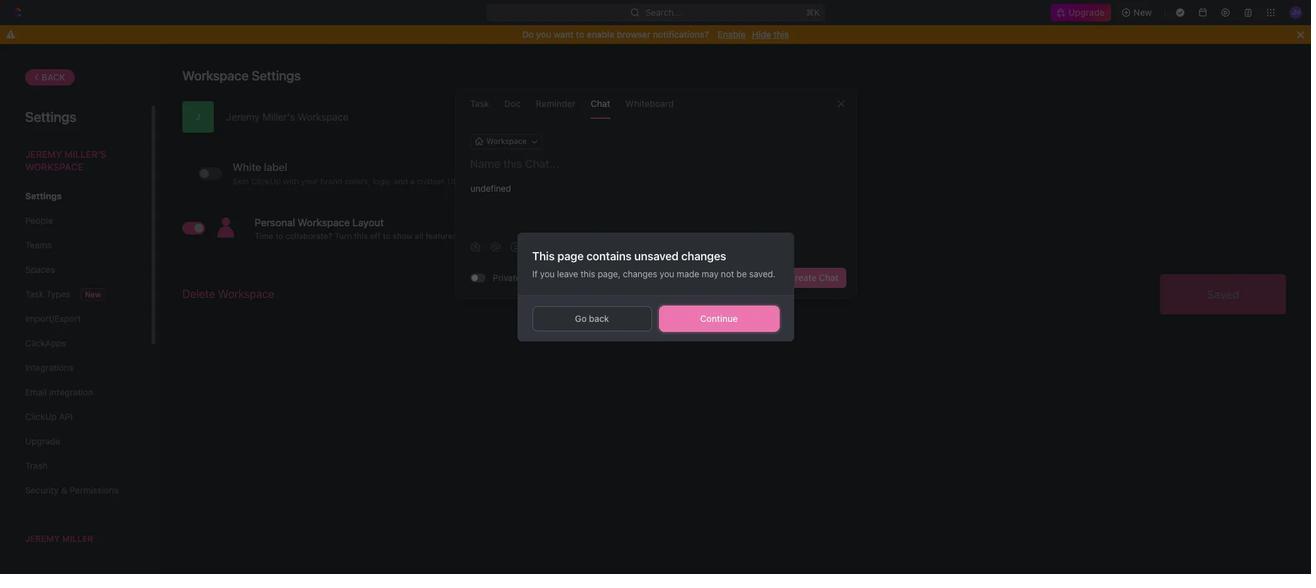 Task type: vqa. For each thing, say whether or not it's contained in the screenshot.
Add description button
no



Task type: locate. For each thing, give the bounding box(es) containing it.
1 vertical spatial this
[[354, 231, 368, 241]]

Name this Chat... field
[[455, 157, 856, 172]]

0 vertical spatial jeremy
[[25, 148, 62, 160]]

to
[[576, 29, 584, 40], [276, 231, 283, 241], [383, 231, 391, 241]]

changes down unsaved
[[623, 269, 657, 279]]

0 horizontal spatial this
[[354, 231, 368, 241]]

import/export
[[25, 313, 81, 324]]

0 vertical spatial upgrade link
[[1051, 4, 1111, 21]]

create chat button
[[781, 268, 846, 288]]

spaces link
[[25, 259, 125, 280]]

chat right reminder
[[591, 98, 610, 108]]

1 vertical spatial settings
[[25, 109, 76, 125]]

off
[[370, 231, 381, 241]]

continue button
[[659, 306, 779, 331]]

new inside button
[[1134, 7, 1152, 18]]

&
[[61, 485, 67, 496]]

this inside personal workspace layout time to collaborate? turn this off to show all features designed for team productivity.
[[354, 231, 368, 241]]

security & permissions link
[[25, 480, 125, 501]]

1 horizontal spatial clickup
[[251, 176, 281, 186]]

this page contains unsaved changes if you leave this page, changes you made may not be saved.
[[532, 250, 776, 279]]

turn
[[335, 231, 352, 241]]

this left off
[[354, 231, 368, 241]]

people link
[[25, 210, 125, 231]]

1 horizontal spatial back
[[589, 313, 609, 324]]

task left types
[[25, 289, 44, 299]]

people
[[25, 215, 53, 226]]

Team Na﻿me text field
[[226, 101, 1286, 130]]

task button
[[470, 89, 489, 118]]

0 horizontal spatial new
[[85, 290, 101, 299]]

1 horizontal spatial task
[[470, 98, 489, 108]]

0 vertical spatial task
[[470, 98, 489, 108]]

1 horizontal spatial upgrade
[[1069, 7, 1105, 18]]

miller's
[[64, 148, 106, 160]]

task left doc
[[470, 98, 489, 108]]

0 vertical spatial changes
[[681, 250, 726, 263]]

clickup down label
[[251, 176, 281, 186]]

whiteboard
[[625, 98, 674, 108]]

go back button
[[532, 306, 652, 331]]

back inside button
[[589, 313, 609, 324]]

0 horizontal spatial upgrade link
[[25, 431, 125, 452]]

0 horizontal spatial task
[[25, 289, 44, 299]]

jeremy for jeremy miller
[[25, 533, 60, 544]]

1 vertical spatial new
[[85, 290, 101, 299]]

0 horizontal spatial clickup
[[25, 411, 57, 422]]

back
[[42, 72, 65, 82], [589, 313, 609, 324]]

task
[[470, 98, 489, 108], [25, 289, 44, 299]]

1 horizontal spatial this
[[581, 269, 595, 279]]

be
[[737, 269, 747, 279]]

white
[[233, 161, 261, 173]]

upgrade link down clickup api link
[[25, 431, 125, 452]]

upgrade link left new button
[[1051, 4, 1111, 21]]

to right off
[[383, 231, 391, 241]]

1 horizontal spatial new
[[1134, 7, 1152, 18]]

1 vertical spatial jeremy
[[25, 533, 60, 544]]

1 vertical spatial changes
[[623, 269, 657, 279]]

0 vertical spatial new
[[1134, 7, 1152, 18]]

2 vertical spatial this
[[581, 269, 595, 279]]

you down unsaved
[[660, 269, 674, 279]]

your
[[301, 176, 318, 186]]

security & permissions
[[25, 485, 119, 496]]

1 jeremy from the top
[[25, 148, 62, 160]]

1 vertical spatial task
[[25, 289, 44, 299]]

1 vertical spatial back
[[589, 313, 609, 324]]

1 vertical spatial clickup
[[25, 411, 57, 422]]

integrations link
[[25, 357, 125, 379]]

features
[[426, 231, 457, 241]]

settings element
[[0, 44, 157, 574]]

0 horizontal spatial upgrade
[[25, 436, 60, 446]]

workspace right delete
[[218, 287, 274, 301]]

to right want
[[576, 29, 584, 40]]

0 horizontal spatial chat
[[591, 98, 610, 108]]

1 vertical spatial chat
[[819, 272, 839, 283]]

this
[[532, 250, 555, 263]]

0 vertical spatial this
[[774, 29, 789, 40]]

task inside dialog
[[470, 98, 489, 108]]

clickup left api
[[25, 411, 57, 422]]

1 horizontal spatial upgrade link
[[1051, 4, 1111, 21]]

api
[[59, 411, 73, 422]]

jeremy left miller
[[25, 533, 60, 544]]

spaces
[[25, 264, 55, 275]]

clickup
[[251, 176, 281, 186], [25, 411, 57, 422]]

layout
[[352, 217, 384, 228]]

2 vertical spatial settings
[[25, 191, 62, 201]]

this
[[774, 29, 789, 40], [354, 231, 368, 241], [581, 269, 595, 279]]

reminder button
[[536, 89, 576, 118]]

0 horizontal spatial back
[[42, 72, 65, 82]]

1 vertical spatial upgrade link
[[25, 431, 125, 452]]

delete workspace button
[[182, 280, 274, 308]]

task inside the settings element
[[25, 289, 44, 299]]

workspace down miller's
[[25, 161, 83, 172]]

upgrade link
[[1051, 4, 1111, 21], [25, 431, 125, 452]]

jeremy miller
[[25, 533, 93, 544]]

you
[[536, 29, 551, 40], [540, 269, 555, 279], [660, 269, 674, 279]]

email integration link
[[25, 382, 125, 403]]

this right hide
[[774, 29, 789, 40]]

1 vertical spatial upgrade
[[25, 436, 60, 446]]

contains
[[586, 250, 632, 263]]

designed
[[459, 231, 494, 241]]

workspace up the collaborate?
[[298, 217, 350, 228]]

0 vertical spatial back
[[42, 72, 65, 82]]

delete
[[182, 287, 215, 301]]

saved.
[[749, 269, 776, 279]]

settings link
[[25, 186, 125, 207]]

0 vertical spatial settings
[[252, 68, 301, 83]]

changes
[[681, 250, 726, 263], [623, 269, 657, 279]]

j
[[196, 112, 200, 121]]

saved button
[[1160, 274, 1286, 314]]

you right if
[[540, 269, 555, 279]]

1 horizontal spatial changes
[[681, 250, 726, 263]]

upgrade down clickup api
[[25, 436, 60, 446]]

white label skin clickup with your brand colors, logo, and a custom url.
[[233, 161, 466, 186]]

upgrade left new button
[[1069, 7, 1105, 18]]

2 jeremy from the top
[[25, 533, 60, 544]]

team
[[509, 231, 528, 241]]

miller
[[62, 533, 93, 544]]

browser
[[617, 29, 651, 40]]

search...
[[645, 7, 681, 18]]

create
[[789, 272, 817, 283]]

changes up may
[[681, 250, 726, 263]]

jeremy left miller's
[[25, 148, 62, 160]]

personal
[[255, 217, 295, 228]]

new inside the settings element
[[85, 290, 101, 299]]

to down personal
[[276, 231, 283, 241]]

workspace inside jeremy miller's workspace
[[25, 161, 83, 172]]

clickapps link
[[25, 333, 125, 354]]

chat button
[[591, 89, 610, 118]]

dialog
[[454, 88, 857, 299]]

0 vertical spatial chat
[[591, 98, 610, 108]]

this right the leave
[[581, 269, 595, 279]]

clickup api
[[25, 411, 73, 422]]

clickup inside white label skin clickup with your brand colors, logo, and a custom url.
[[251, 176, 281, 186]]

jeremy inside jeremy miller's workspace
[[25, 148, 62, 160]]

upgrade inside the settings element
[[25, 436, 60, 446]]

unsaved
[[634, 250, 679, 263]]

settings
[[252, 68, 301, 83], [25, 109, 76, 125], [25, 191, 62, 201]]

chat right create
[[819, 272, 839, 283]]

0 horizontal spatial changes
[[623, 269, 657, 279]]

may
[[702, 269, 719, 279]]

1 horizontal spatial chat
[[819, 272, 839, 283]]

teams
[[25, 240, 52, 250]]

chat
[[591, 98, 610, 108], [819, 272, 839, 283]]

upgrade
[[1069, 7, 1105, 18], [25, 436, 60, 446]]

0 vertical spatial clickup
[[251, 176, 281, 186]]

integrations
[[25, 362, 74, 373]]

this page contains unsaved changes dialog
[[517, 233, 794, 341]]



Task type: describe. For each thing, give the bounding box(es) containing it.
trash link
[[25, 455, 125, 477]]

continue
[[700, 313, 738, 324]]

enable
[[718, 29, 746, 40]]

undefined
[[470, 183, 511, 194]]

doc button
[[504, 89, 521, 118]]

go
[[575, 313, 587, 324]]

page
[[557, 250, 584, 263]]

private
[[493, 272, 521, 283]]

reminder
[[536, 98, 576, 108]]

logo,
[[373, 176, 392, 186]]

if
[[532, 269, 538, 279]]

notifications?
[[653, 29, 709, 40]]

back link
[[25, 69, 75, 86]]

permissions
[[70, 485, 119, 496]]

back inside the settings element
[[42, 72, 65, 82]]

2 horizontal spatial this
[[774, 29, 789, 40]]

types
[[46, 289, 70, 299]]

trash
[[25, 460, 48, 471]]

made
[[677, 269, 699, 279]]

go back
[[575, 313, 609, 324]]

chat inside button
[[819, 272, 839, 283]]

all
[[415, 231, 423, 241]]

create chat
[[789, 272, 839, 283]]

skin
[[233, 176, 249, 186]]

do you want to enable browser notifications? enable hide this
[[522, 29, 789, 40]]

clickapps
[[25, 338, 66, 348]]

this inside this page contains unsaved changes if you leave this page, changes you made may not be saved.
[[581, 269, 595, 279]]

clickup api link
[[25, 406, 125, 428]]

integration
[[49, 387, 93, 397]]

with
[[283, 176, 299, 186]]

1 horizontal spatial to
[[383, 231, 391, 241]]

want
[[554, 29, 574, 40]]

personal workspace layout time to collaborate? turn this off to show all features designed for team productivity.
[[255, 217, 578, 241]]

you right do
[[536, 29, 551, 40]]

workspace inside personal workspace layout time to collaborate? turn this off to show all features designed for team productivity.
[[298, 217, 350, 228]]

0 vertical spatial upgrade
[[1069, 7, 1105, 18]]

a
[[410, 176, 415, 186]]

workspace up j
[[182, 68, 249, 83]]

security
[[25, 485, 59, 496]]

custom
[[417, 176, 445, 186]]

do
[[522, 29, 534, 40]]

teams link
[[25, 235, 125, 256]]

⌘k
[[806, 7, 820, 18]]

brand
[[320, 176, 343, 186]]

hide
[[752, 29, 771, 40]]

and
[[394, 176, 408, 186]]

task for task types
[[25, 289, 44, 299]]

colors,
[[345, 176, 370, 186]]

clickup inside the settings element
[[25, 411, 57, 422]]

import/export link
[[25, 308, 125, 330]]

email integration
[[25, 387, 93, 397]]

jeremy miller's workspace
[[25, 148, 106, 172]]

email
[[25, 387, 47, 397]]

url.
[[447, 176, 466, 186]]

task for task
[[470, 98, 489, 108]]

enable
[[587, 29, 615, 40]]

dialog containing task
[[454, 88, 857, 299]]

task types
[[25, 289, 70, 299]]

2 horizontal spatial to
[[576, 29, 584, 40]]

leave
[[557, 269, 578, 279]]

jeremy for jeremy miller's workspace
[[25, 148, 62, 160]]

whiteboard button
[[625, 89, 674, 118]]

time
[[255, 231, 273, 241]]

label
[[264, 161, 287, 173]]

saved
[[1207, 288, 1239, 301]]

workspace inside button
[[218, 287, 274, 301]]

for
[[497, 231, 507, 241]]

workspace settings
[[182, 68, 301, 83]]

0 horizontal spatial to
[[276, 231, 283, 241]]

collaborate?
[[286, 231, 332, 241]]

delete workspace
[[182, 287, 274, 301]]

page,
[[598, 269, 621, 279]]

productivity.
[[531, 231, 578, 241]]

not
[[721, 269, 734, 279]]

doc
[[504, 98, 521, 108]]



